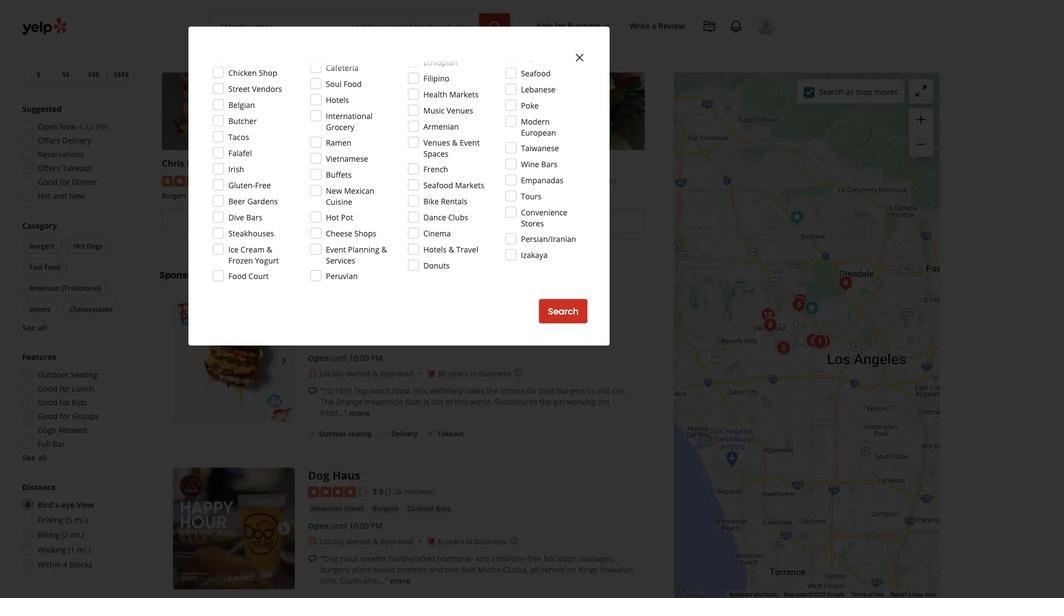 Task type: locate. For each thing, give the bounding box(es) containing it.
16 checkmark v2 image for delivery
[[381, 429, 389, 438]]

0 vertical spatial more link
[[349, 408, 370, 419]]

1 vertical spatial locally
[[319, 537, 344, 547]]

dogs up (traditional)
[[87, 241, 103, 251]]

1 vertical spatial in
[[587, 386, 594, 396]]

(1.3k reviews) up cocktail
[[386, 487, 435, 497]]

open until 10:00 pm for "dog
[[308, 521, 383, 532]]

a for report
[[909, 592, 912, 599]]

locally for "dog
[[319, 537, 344, 547]]

see down diners button
[[22, 322, 36, 333]]

event inside venues & event spaces
[[460, 137, 480, 148]]

zoom in image
[[915, 113, 928, 126]]

travel
[[457, 244, 478, 255]]

2 order now link from the left
[[326, 209, 481, 234]]

years right 80
[[449, 369, 468, 379]]

0 vertical spatial hotels
[[326, 95, 349, 105]]

poke
[[521, 100, 539, 111]]

venues
[[447, 105, 473, 116], [424, 137, 450, 148]]

& up creates
[[373, 537, 378, 547]]

1 vertical spatial see all
[[22, 453, 47, 463]]

reservations
[[38, 149, 84, 159]]

group containing suggested
[[19, 103, 138, 205]]

order now link for nexx burger
[[326, 209, 481, 234]]

for up good for kids
[[60, 383, 70, 394]]

chris n' eddy's image
[[801, 297, 823, 320], [801, 297, 823, 320]]

belgian
[[228, 100, 255, 110]]

dogs inside button
[[87, 241, 103, 251]]

more link down proteins
[[390, 576, 410, 587]]

& down armenian
[[452, 137, 458, 148]]

american down the fast food "button"
[[29, 284, 60, 293]]

search dialog
[[0, 0, 1065, 599]]

hotels for hotels & travel
[[424, 244, 447, 255]]

all down diners button
[[38, 322, 47, 333]]

1 locally owned & operated from the top
[[319, 369, 413, 379]]

new down dinner
[[69, 190, 85, 201]]

1 order now link from the left
[[162, 209, 317, 234]]

3 good from the top
[[38, 397, 57, 408]]

venues up spaces
[[424, 137, 450, 148]]

outdoor
[[38, 370, 69, 380], [319, 429, 347, 439]]

cheesesteaks button
[[62, 301, 120, 318]]

and down good for dinner
[[53, 190, 67, 201]]

business inside "button"
[[568, 20, 601, 31]]

2 operated from the top
[[380, 537, 413, 547]]

pm up notch
[[371, 353, 383, 364]]

butcher
[[228, 116, 257, 126]]

morrison atwater village image
[[835, 273, 857, 295]]

outdoor seating
[[319, 429, 372, 439]]

1 slideshow element from the top
[[173, 300, 295, 422]]

and inside 'group'
[[53, 190, 67, 201]]

expand map image
[[915, 84, 928, 98]]

seafood
[[521, 68, 551, 78], [424, 180, 453, 190]]

0 horizontal spatial search
[[548, 306, 579, 318]]

new inside "new mexican cuisine"
[[326, 185, 342, 196]]

open until midnight
[[203, 234, 276, 245]]

1 vertical spatial outdoor
[[319, 429, 347, 439]]

order
[[217, 215, 241, 228], [381, 215, 405, 228]]

0 vertical spatial years
[[449, 369, 468, 379]]

1 horizontal spatial view
[[537, 215, 558, 228]]

0 horizontal spatial fast
[[29, 263, 43, 272]]

1 horizontal spatial seafood
[[521, 68, 551, 78]]

rolls.
[[320, 576, 338, 587]]

1 vertical spatial event
[[326, 244, 346, 255]]

markets up music venues
[[450, 89, 479, 100]]

vendors
[[252, 83, 282, 94]]

a for write
[[652, 20, 657, 31]]

of down definitely
[[446, 397, 453, 407]]

0 vertical spatial takeout
[[62, 163, 91, 173]]

10:30
[[407, 234, 427, 245]]

food up 'american (traditional)'
[[44, 263, 60, 272]]

haus inside "dog haus creates hand-crafted hormone- and antibiotic-free hot dogs, sausages, burgers, plant-based proteins and one bad mutha clucka, all served on kings hawaiian rolls. crush one,…"
[[340, 554, 358, 564]]

0 vertical spatial business
[[479, 369, 511, 379]]

2 10:00 from the top
[[349, 521, 369, 532]]

2 vertical spatial all
[[531, 565, 539, 576]]

haus for "dog
[[340, 554, 358, 564]]

see all down full
[[22, 453, 47, 463]]

fast down 4 star rating image at the left top of the page
[[354, 191, 366, 201]]

report
[[891, 592, 907, 599]]

owned for haus
[[346, 537, 371, 547]]

hot dogs button
[[66, 238, 110, 255]]

markets for health markets
[[450, 89, 479, 100]]

1 16 locally owned v2 image from the top
[[308, 370, 317, 379]]

now up steakhouses
[[243, 215, 262, 228]]

10:00 down (new) on the bottom left of the page
[[349, 521, 369, 532]]

1 horizontal spatial now
[[243, 215, 262, 228]]

(1.3k right the 3.9 at left bottom
[[386, 487, 403, 497]]

gardens
[[247, 196, 278, 207]]

2 vertical spatial bars
[[436, 505, 451, 514]]

2 owned from the top
[[346, 537, 371, 547]]

cassell's hamburgers image
[[809, 331, 831, 353], [809, 331, 831, 353]]

0 horizontal spatial american
[[29, 284, 60, 293]]

hot inside the search dialog
[[326, 212, 339, 223]]

in inside '"10/10!!!! top notch food. irv's definitely takes the throne for best burgers in mid-city. the orange creamsicle float is out of this world. shoutout to the girl working the front…"'
[[587, 386, 594, 396]]

3.9 star rating image
[[308, 487, 368, 498]]

outdoor inside 'group'
[[38, 370, 69, 380]]

2 16 checkmark v2 image from the left
[[427, 429, 436, 438]]

clucka,
[[503, 565, 529, 576]]

open until 10:00 pm up "10/10!!!!
[[308, 353, 383, 364]]

2 locally from the top
[[319, 537, 344, 547]]

locally owned & operated up creates
[[319, 537, 413, 547]]

order up open until midnight
[[217, 215, 241, 228]]

1 vertical spatial 16 years in business v2 image
[[427, 538, 436, 547]]

good for dinner
[[38, 177, 97, 187]]

0 horizontal spatial takeout
[[62, 163, 91, 173]]

food right soul
[[344, 78, 362, 89]]

bars inside button
[[436, 505, 451, 514]]

driving
[[38, 515, 63, 525]]

for for business
[[555, 20, 566, 31]]

2 see all from the top
[[22, 453, 47, 463]]

new up cuisine at the left top
[[326, 185, 342, 196]]

1 see all button from the top
[[22, 322, 47, 333]]

nexx burger image
[[939, 434, 961, 456]]

2 previous image from the top
[[177, 523, 191, 536]]

burgers button down the 3.9 at left bottom
[[370, 504, 401, 515]]

0 vertical spatial slideshow element
[[173, 300, 295, 422]]

terms of use
[[851, 592, 884, 599]]

business up throne
[[479, 369, 511, 379]]

0 vertical spatial venues
[[447, 105, 473, 116]]

group containing category
[[20, 220, 138, 333]]

bike rentals
[[424, 196, 468, 207]]

mi.) right "(5"
[[74, 515, 88, 525]]

irv's
[[413, 386, 428, 396]]

bars for cocktail bars
[[436, 505, 451, 514]]

1 previous image from the top
[[177, 355, 191, 368]]

1 10:00 from the top
[[349, 353, 369, 364]]

1 horizontal spatial delivery
[[392, 429, 418, 439]]

2 horizontal spatial the
[[598, 397, 610, 407]]

all down full
[[38, 453, 47, 463]]

until for chris n' eddy's
[[226, 234, 242, 245]]

dog haus link
[[308, 468, 361, 484]]

map
[[856, 86, 872, 97], [913, 592, 924, 599]]

good up the hot and new
[[38, 177, 57, 187]]

1 see from the top
[[22, 322, 36, 333]]

0 horizontal spatial new
[[69, 190, 85, 201]]

1 vertical spatial 16 locally owned v2 image
[[308, 538, 317, 547]]

hotels down soul
[[326, 95, 349, 105]]

see all button down diners button
[[22, 322, 47, 333]]

1 vertical spatial operated
[[380, 537, 413, 547]]

0 vertical spatial open until 10:00 pm
[[308, 353, 383, 364]]

review
[[659, 20, 685, 31]]

9:00
[[574, 234, 589, 245]]

owned for top
[[346, 369, 371, 379]]

seafood down nightlife
[[521, 68, 551, 78]]

0 horizontal spatial outdoor
[[38, 370, 69, 380]]

eye
[[61, 500, 74, 510]]

bars for wine bars
[[542, 159, 558, 169]]

2 16 speech v2 image from the top
[[308, 555, 317, 564]]

kids
[[72, 397, 87, 408]]

burgers button down category
[[22, 238, 62, 255]]

1 horizontal spatial hot
[[73, 241, 85, 251]]

bar
[[52, 439, 65, 449]]

tacos
[[228, 132, 249, 142]]

now inside 'group'
[[60, 121, 76, 132]]

zoom out image
[[915, 138, 928, 151]]

hook burger image
[[786, 207, 808, 229]]

1 vertical spatial business
[[475, 537, 507, 547]]

1 horizontal spatial search
[[819, 86, 844, 97]]

takeout down 'this'
[[438, 429, 464, 439]]

within 4 blocks
[[38, 560, 92, 570]]

1 vertical spatial mi.)
[[71, 530, 84, 540]]

years
[[449, 369, 468, 379], [445, 537, 464, 547]]

pm for "dog haus creates hand-crafted hormone- and antibiotic-free hot dogs, sausages, burgers, plant-based proteins and one bad mutha clucka, all served on kings hawaiian rolls. crush one,…"
[[371, 521, 383, 532]]

hot left pot
[[326, 212, 339, 223]]

0 vertical spatial 16 speech v2 image
[[308, 387, 317, 396]]

search
[[819, 86, 844, 97], [548, 306, 579, 318]]

offers down reservations
[[38, 163, 60, 173]]

2 horizontal spatial and
[[476, 554, 489, 564]]

a right write
[[652, 20, 657, 31]]

1 16 years in business v2 image from the top
[[427, 370, 436, 379]]

bars down beer gardens
[[246, 212, 263, 223]]

0 horizontal spatial burger
[[351, 158, 381, 170]]

bars for dive bars
[[246, 212, 263, 223]]

pm right 4:22
[[96, 121, 107, 132]]

16 checkmark v2 image
[[381, 429, 389, 438], [427, 429, 436, 438]]

search inside button
[[548, 306, 579, 318]]

1 vertical spatial venues
[[424, 137, 450, 148]]

more link for proteins
[[390, 576, 410, 587]]

10:00
[[349, 353, 369, 364], [349, 521, 369, 532]]

16 locally owned v2 image
[[308, 370, 317, 379], [308, 538, 317, 547]]

bars right cocktail
[[436, 505, 451, 514]]

0 horizontal spatial order
[[217, 215, 241, 228]]

16 info v2 image
[[244, 271, 253, 280]]

until down american (new) button at the bottom
[[331, 521, 347, 532]]

1 offers from the top
[[38, 135, 60, 146]]

tours
[[521, 191, 542, 202]]

a right report
[[909, 592, 912, 599]]

4.1 star rating image
[[490, 176, 550, 187]]

hotels for hotels
[[326, 95, 349, 105]]

1 horizontal spatial hotels
[[424, 244, 447, 255]]

irv's burgers image
[[773, 337, 795, 360], [773, 337, 795, 360]]

of inside '"10/10!!!! top notch food. irv's definitely takes the throne for best burgers in mid-city. the orange creamsicle float is out of this world. shoutout to the girl working the front…"'
[[446, 397, 453, 407]]

n'
[[187, 158, 196, 170]]

1 good from the top
[[38, 177, 57, 187]]

dog haus image
[[173, 468, 295, 590]]

1 horizontal spatial the
[[540, 397, 552, 407]]

None search field
[[212, 13, 513, 40]]

in up the takes in the left bottom of the page
[[470, 369, 477, 379]]

good up good for kids
[[38, 383, 57, 394]]

0 horizontal spatial map
[[856, 86, 872, 97]]

seating
[[71, 370, 97, 380]]

keyboard shortcuts
[[730, 592, 778, 599]]

locally owned & operated up the "top"
[[319, 369, 413, 379]]

until for hook burger
[[555, 234, 572, 245]]

write a review
[[630, 20, 685, 31]]

outdoor up the good for lunch
[[38, 370, 69, 380]]

option group
[[19, 482, 138, 574]]

until left 9:00
[[555, 234, 572, 245]]

good for good for groups
[[38, 411, 57, 422]]

lebanese
[[521, 84, 556, 95]]

hot down good for dinner
[[38, 190, 51, 201]]

1 vertical spatial all
[[38, 453, 47, 463]]

and
[[53, 190, 67, 201], [476, 554, 489, 564], [430, 565, 444, 576]]

previous image for "dog haus creates hand-crafted hormone- and antibiotic-free hot dogs, sausages, burgers, plant-based proteins and one bad mutha clucka, all served on kings hawaiian rolls. crush one,…"
[[177, 523, 191, 536]]

search for search as map moves
[[819, 86, 844, 97]]

0 vertical spatial operated
[[380, 369, 413, 379]]

0 horizontal spatial order now link
[[162, 209, 317, 234]]

of left use
[[868, 592, 873, 599]]

1 vertical spatial a
[[909, 592, 912, 599]]

0 horizontal spatial more link
[[349, 408, 370, 419]]

for the win image
[[790, 290, 812, 312]]

in for 6 years in business
[[466, 537, 473, 547]]

mid-
[[596, 386, 613, 396]]

operated up food.
[[380, 369, 413, 379]]

american for american (new)
[[311, 505, 342, 514]]

1 see all from the top
[[22, 322, 47, 333]]

2 see from the top
[[22, 453, 36, 463]]

years for 6
[[445, 537, 464, 547]]

see all button for features
[[22, 453, 47, 463]]

0 vertical spatial 16 locally owned v2 image
[[308, 370, 317, 379]]

hotels up donuts
[[424, 244, 447, 255]]

2 vertical spatial mi.)
[[77, 545, 91, 555]]

0 vertical spatial business
[[568, 20, 601, 31]]

1 16 speech v2 image from the top
[[308, 387, 317, 396]]

biking
[[38, 530, 60, 540]]

outdoor right 16 checkmark v2 icon
[[319, 429, 347, 439]]

2 locally owned & operated from the top
[[319, 537, 413, 547]]

0 horizontal spatial and
[[53, 190, 67, 201]]

locally for "10/10!!!!
[[319, 369, 344, 379]]

and up mutha
[[476, 554, 489, 564]]

hotels & travel
[[424, 244, 478, 255]]

2 good from the top
[[38, 383, 57, 394]]

0 vertical spatial haus
[[333, 468, 361, 484]]

and left one
[[430, 565, 444, 576]]

all for category
[[38, 322, 47, 333]]

0 vertical spatial offers
[[38, 135, 60, 146]]

for for dinner
[[60, 177, 70, 187]]

order now
[[217, 215, 262, 228]]

0 horizontal spatial of
[[446, 397, 453, 407]]

for right yelp
[[555, 20, 566, 31]]

0 vertical spatial owned
[[346, 369, 371, 379]]

good down the good for lunch
[[38, 397, 57, 408]]

seafood down french
[[424, 180, 453, 190]]

16 years in business v2 image left 80
[[427, 370, 436, 379]]

close image
[[573, 51, 587, 64]]

0 horizontal spatial now
[[60, 121, 76, 132]]

hot inside button
[[73, 241, 85, 251]]

the up world.
[[487, 386, 499, 396]]

now for order
[[243, 215, 262, 228]]

1 vertical spatial offers
[[38, 163, 60, 173]]

seating
[[348, 429, 372, 439]]

burger down taiwanese
[[516, 158, 546, 170]]

keyboard
[[730, 592, 753, 599]]

& inside "ice cream & frozen yogurt"
[[267, 244, 272, 255]]

1 vertical spatial see all button
[[22, 453, 47, 463]]

4.5 star rating image
[[162, 176, 222, 187]]

burgers,
[[320, 565, 351, 576]]

0 vertical spatial dogs
[[87, 241, 103, 251]]

hollywood burger image
[[788, 294, 811, 316]]

slideshow element
[[173, 300, 295, 422], [173, 468, 295, 590]]

irv's burgers image
[[173, 300, 295, 422]]

sausages,
[[580, 554, 615, 564]]

1 vertical spatial markets
[[455, 180, 485, 190]]

cinema
[[424, 228, 451, 239]]

restaurants
[[219, 49, 262, 60]]

1 horizontal spatial takeout
[[438, 429, 464, 439]]

1 burger from the left
[[351, 158, 381, 170]]

10:00 for top
[[349, 353, 369, 364]]

group containing features
[[19, 352, 138, 464]]

years right 6
[[445, 537, 464, 547]]

0 vertical spatial previous image
[[177, 355, 191, 368]]

2 offers from the top
[[38, 163, 60, 173]]

1 vertical spatial of
[[868, 592, 873, 599]]

business left 16 chevron down v2 image
[[568, 20, 601, 31]]

1 vertical spatial american
[[311, 505, 342, 514]]

1 vertical spatial locally owned & operated
[[319, 537, 413, 547]]

1 vertical spatial fast
[[29, 263, 43, 272]]

0 vertical spatial a
[[652, 20, 657, 31]]

16 locally owned v2 image for "dog
[[308, 538, 317, 547]]

group
[[19, 103, 138, 205], [909, 108, 934, 157], [20, 220, 138, 333], [19, 352, 138, 464]]

search image
[[488, 21, 502, 34]]

1 vertical spatial slideshow element
[[173, 468, 295, 590]]

distance
[[22, 482, 56, 493]]

mi.) for walking (1 mi.)
[[77, 545, 91, 555]]

open until 10:00 pm for "10/10!!!!
[[308, 353, 383, 364]]

event inside event planning & services
[[326, 244, 346, 255]]

slideshow element for "dog haus creates hand-crafted hormone- and antibiotic-free hot dogs, sausages, burgers, plant-based proteins and one bad mutha clucka, all served on kings hawaiian rolls. crush one,…"
[[173, 468, 295, 590]]

float
[[405, 397, 422, 407]]

haus up burgers,
[[340, 554, 358, 564]]

0 horizontal spatial 16 checkmark v2 image
[[381, 429, 389, 438]]

international grocery
[[326, 111, 373, 132]]

good for good for dinner
[[38, 177, 57, 187]]

more down proteins
[[390, 576, 410, 587]]

offers for offers takeout
[[38, 163, 60, 173]]

info icon image
[[514, 369, 523, 378], [514, 369, 523, 378], [510, 537, 519, 546], [510, 537, 519, 546]]

2 open until 10:00 pm from the top
[[308, 521, 383, 532]]

in up hormone-
[[466, 537, 473, 547]]

0 horizontal spatial bars
[[246, 212, 263, 223]]

0 vertical spatial 10:00
[[349, 353, 369, 364]]

previous image for "10/10!!!! top notch food. irv's definitely takes the throne for best burgers in mid-city. the orange creamsicle float is out of this world. shoutout to the girl working the front…"
[[177, 355, 191, 368]]

event planning & services
[[326, 244, 387, 266]]

front…"
[[320, 408, 347, 419]]

0 horizontal spatial hot
[[38, 190, 51, 201]]

until up "10/10!!!!
[[331, 353, 347, 364]]

for inside '"10/10!!!! top notch food. irv's definitely takes the throne for best burgers in mid-city. the orange creamsicle float is out of this world. shoutout to the girl working the front…"'
[[527, 386, 538, 396]]

on
[[567, 565, 577, 576]]

16 years in business v2 image for 6
[[427, 538, 436, 547]]

venues inside venues & event spaces
[[424, 137, 450, 148]]

burger
[[351, 158, 381, 170], [516, 158, 546, 170]]

2 burger from the left
[[516, 158, 546, 170]]

4 star rating image
[[326, 176, 386, 187]]

cheesesteaks
[[69, 305, 113, 314]]

see all button for category
[[22, 322, 47, 333]]

0 vertical spatial bars
[[542, 159, 558, 169]]

restaurants link
[[210, 40, 287, 72]]

chris n' eddy's link
[[162, 158, 226, 170]]

2 horizontal spatial bars
[[542, 159, 558, 169]]

1 vertical spatial delivery
[[392, 429, 418, 439]]

see for category
[[22, 322, 36, 333]]

open until 10:30 pm
[[366, 234, 441, 245]]

1 horizontal spatial and
[[430, 565, 444, 576]]

order now link up open until midnight
[[162, 209, 317, 234]]

proteins
[[398, 565, 428, 576]]

delivery down open now 4:22 pm
[[62, 135, 92, 146]]

0 horizontal spatial seafood
[[424, 180, 453, 190]]

4 good from the top
[[38, 411, 57, 422]]

the down mid-
[[598, 397, 610, 407]]

0 vertical spatial see
[[22, 322, 36, 333]]

0 vertical spatial all
[[38, 322, 47, 333]]

2 16 years in business v2 image from the top
[[427, 538, 436, 547]]

city.
[[613, 386, 627, 396]]

bars up empanadas
[[542, 159, 558, 169]]

0 vertical spatial event
[[460, 137, 480, 148]]

order now link up open until 10:30 pm
[[326, 209, 481, 234]]

google image
[[677, 584, 714, 599]]

1 locally from the top
[[319, 369, 344, 379]]

now up offers delivery
[[60, 121, 76, 132]]

1 vertical spatial dogs
[[38, 425, 56, 436]]

map left error
[[913, 592, 924, 599]]

1 16 checkmark v2 image from the left
[[381, 429, 389, 438]]

google
[[827, 592, 845, 599]]

for inside "button"
[[555, 20, 566, 31]]

seafood for seafood markets
[[424, 180, 453, 190]]

chicken
[[228, 67, 257, 78]]

grocery
[[326, 122, 355, 132]]

10:00 for haus
[[349, 521, 369, 532]]

terms of use link
[[851, 592, 884, 599]]

0 vertical spatial american
[[29, 284, 60, 293]]

6 years in business
[[438, 537, 507, 547]]

markets up "rentals"
[[455, 180, 485, 190]]

more down orange
[[349, 408, 370, 419]]

(new)
[[344, 505, 364, 514]]

beer gardens
[[228, 196, 278, 207]]

burgers button
[[22, 238, 62, 255], [370, 504, 401, 515]]

event up services
[[326, 244, 346, 255]]

24 chevron down v2 image
[[433, 48, 446, 61]]

european
[[521, 127, 556, 138]]

american (new) link
[[308, 504, 366, 515]]

for
[[555, 20, 566, 31], [60, 177, 70, 187], [60, 383, 70, 394], [527, 386, 538, 396], [60, 397, 70, 408], [60, 411, 70, 422]]

the
[[320, 397, 334, 407]]

16 years in business v2 image
[[427, 370, 436, 379], [427, 538, 436, 547]]

haus
[[333, 468, 361, 484], [340, 554, 358, 564]]

1 horizontal spatial event
[[460, 137, 480, 148]]

2 horizontal spatial hot
[[326, 212, 339, 223]]

fast
[[354, 191, 366, 201], [29, 263, 43, 272]]

outdoor for outdoor seating
[[38, 370, 69, 380]]

0 vertical spatial locally
[[319, 369, 344, 379]]

1 horizontal spatial burgers button
[[370, 504, 401, 515]]

fast inside burgers, fast food order now
[[354, 191, 366, 201]]

see all button
[[22, 322, 47, 333], [22, 453, 47, 463]]

venues down health markets
[[447, 105, 473, 116]]

1 operated from the top
[[380, 369, 413, 379]]

the
[[487, 386, 499, 396], [540, 397, 552, 407], [598, 397, 610, 407]]

0 vertical spatial markets
[[450, 89, 479, 100]]

previous image
[[177, 355, 191, 368], [177, 523, 191, 536]]

10:00 up the "top"
[[349, 353, 369, 364]]

& inside event planning & services
[[382, 244, 387, 255]]

fast up 'american (traditional)'
[[29, 263, 43, 272]]

16 speech v2 image left "dog
[[308, 555, 317, 564]]

see all for features
[[22, 453, 47, 463]]

0 vertical spatial view
[[537, 215, 558, 228]]

for for groups
[[60, 411, 70, 422]]

terms
[[851, 592, 867, 599]]

1 vertical spatial owned
[[346, 537, 371, 547]]

fast inside "button"
[[29, 263, 43, 272]]

1 vertical spatial 10:00
[[349, 521, 369, 532]]

business up antibiotic-
[[475, 537, 507, 547]]

fast food button
[[22, 259, 67, 276]]

1 horizontal spatial more
[[390, 576, 410, 587]]

locally up "dog
[[319, 537, 344, 547]]

2 16 locally owned v2 image from the top
[[308, 538, 317, 547]]

2 slideshow element from the top
[[173, 468, 295, 590]]

0 horizontal spatial delivery
[[62, 135, 92, 146]]

more link for the
[[349, 408, 370, 419]]

16 years in business v2 image left 6
[[427, 538, 436, 547]]

peruvian
[[326, 271, 358, 281]]

business categories element
[[210, 40, 776, 72]]

1 owned from the top
[[346, 369, 371, 379]]

convenience
[[521, 207, 568, 218]]

1 open until 10:00 pm from the top
[[308, 353, 383, 364]]

juicy j's image
[[813, 331, 835, 353]]

2 see all button from the top
[[22, 453, 47, 463]]

notch
[[370, 386, 391, 396]]

1 horizontal spatial american
[[311, 505, 342, 514]]

order up open until 10:30 pm
[[381, 215, 405, 228]]

16 speech v2 image
[[308, 387, 317, 396], [308, 555, 317, 564]]

food down 4 star rating image at the left top of the page
[[368, 191, 384, 201]]

delivery down float
[[392, 429, 418, 439]]

0 vertical spatial search
[[819, 86, 844, 97]]

view up persian/iranian
[[537, 215, 558, 228]]

see all down diners button
[[22, 322, 47, 333]]

0 vertical spatial in
[[470, 369, 477, 379]]

2 order from the left
[[381, 215, 405, 228]]



Task type: describe. For each thing, give the bounding box(es) containing it.
food inside "button"
[[44, 263, 60, 272]]

open inside 'group'
[[38, 121, 58, 132]]

beer
[[228, 196, 245, 207]]

4:22
[[78, 121, 94, 132]]

for for kids
[[60, 397, 70, 408]]

burgers down the 4.5 star rating image
[[162, 191, 186, 201]]

2 vertical spatial and
[[430, 565, 444, 576]]

ice
[[228, 244, 239, 255]]

allowed
[[58, 425, 87, 436]]

pm right 10:30
[[429, 234, 441, 245]]

16 speech v2 image for "10/10!!!!
[[308, 387, 317, 396]]

burgers, fast food order now
[[326, 191, 426, 228]]

dog
[[308, 468, 330, 484]]

0 horizontal spatial burgers button
[[22, 238, 62, 255]]

outdoor for outdoor seating
[[319, 429, 347, 439]]

convenience stores
[[521, 207, 568, 229]]

4
[[63, 560, 68, 570]]

"dog
[[320, 554, 338, 564]]

crafted
[[410, 554, 435, 564]]

"dog haus creates hand-crafted hormone- and antibiotic-free hot dogs, sausages, burgers, plant-based proteins and one bad mutha clucka, all served on kings hawaiian rolls. crush one,…"
[[320, 554, 634, 587]]

(1.3k right 4.1
[[567, 175, 585, 186]]

(5
[[65, 515, 72, 525]]

6
[[438, 537, 443, 547]]

street
[[228, 83, 250, 94]]

search for search
[[548, 306, 579, 318]]

& inside venues & event spaces
[[452, 137, 458, 148]]

open until 9:00 pm
[[533, 234, 603, 245]]

sponsored
[[160, 270, 208, 282]]

hot for hot pot
[[326, 212, 339, 223]]

pm for "10/10!!!! top notch food. irv's definitely takes the throne for best burgers in mid-city. the orange creamsicle float is out of this world. shoutout to the girl working the front…"
[[371, 353, 383, 364]]

dive
[[228, 212, 244, 223]]

notifications image
[[730, 20, 743, 33]]

markets for seafood markets
[[455, 180, 485, 190]]

cocktail bars button
[[405, 504, 453, 515]]

monty's good burger image
[[802, 330, 825, 352]]

report a map error link
[[891, 592, 937, 599]]

throne
[[501, 386, 525, 396]]

moves
[[874, 86, 898, 97]]

walking
[[38, 545, 66, 555]]

results
[[209, 270, 242, 282]]

until for nexx burger
[[389, 234, 405, 245]]

vietnamese
[[326, 153, 368, 164]]

(1.3k left seafood markets
[[403, 175, 421, 186]]

food.
[[393, 386, 411, 396]]

wine bars
[[521, 159, 558, 169]]

bird's-eye view
[[38, 500, 94, 510]]

operated for hand-
[[380, 537, 413, 547]]

haus for dog
[[333, 468, 361, 484]]

hot pot
[[326, 212, 353, 223]]

1 vertical spatial takeout
[[438, 429, 464, 439]]

dogs,
[[558, 554, 578, 564]]

burgers down 4.1 star rating image
[[490, 191, 514, 201]]

16 checkmark v2 image for takeout
[[427, 429, 436, 438]]

modern
[[521, 116, 550, 127]]

antibiotic-
[[492, 554, 528, 564]]

cafeteria
[[326, 62, 359, 73]]

irv's burgers image
[[757, 305, 780, 327]]

reviews) up gardens
[[257, 175, 287, 186]]

pm for reservations
[[96, 121, 107, 132]]

& left the travel
[[449, 244, 454, 255]]

out
[[431, 397, 444, 407]]

0 horizontal spatial view
[[76, 500, 94, 510]]

offers takeout
[[38, 163, 91, 173]]

top
[[354, 386, 368, 396]]

hand-
[[389, 554, 410, 564]]

reviews) right 4.1
[[587, 175, 616, 186]]

16 speech v2 image for "dog
[[308, 555, 317, 564]]

business for the
[[479, 369, 511, 379]]

burgers down the 3.9 at left bottom
[[373, 505, 398, 514]]

frozen
[[228, 255, 253, 266]]

projects image
[[703, 20, 716, 33]]

wilshire
[[491, 336, 520, 347]]

american for american (traditional)
[[29, 284, 60, 293]]

food down frozen
[[228, 271, 247, 281]]

mexican
[[344, 185, 374, 196]]

16 checkmark v2 image
[[308, 429, 317, 438]]

slideshow element for "10/10!!!! top notch food. irv's definitely takes the throne for best burgers in mid-city. the orange creamsicle float is out of this world. shoutout to the girl working the front…"
[[173, 300, 295, 422]]

good for good for kids
[[38, 397, 57, 408]]

mi.) for biking (2 mi.)
[[71, 530, 84, 540]]

next image
[[277, 523, 291, 536]]

health
[[424, 89, 447, 100]]

hormone-
[[437, 554, 474, 564]]

filipino
[[424, 73, 450, 83]]

reviews) up cocktail
[[405, 487, 435, 497]]

map
[[784, 592, 795, 599]]

is
[[424, 397, 429, 407]]

operated for food.
[[380, 369, 413, 379]]

health markets
[[424, 89, 479, 100]]

map for moves
[[856, 86, 872, 97]]

burgers down category
[[29, 241, 55, 251]]

16 locally owned v2 image for "10/10!!!!
[[308, 370, 317, 379]]

for for lunch
[[60, 383, 70, 394]]

open now 4:22 pm
[[38, 121, 107, 132]]

street vendors
[[228, 83, 282, 94]]

ethiopian
[[424, 57, 458, 67]]

0 vertical spatial (1.3k reviews)
[[403, 175, 452, 186]]

pm right 9:00
[[591, 234, 603, 245]]

yelp for business
[[537, 20, 601, 31]]

now inside burgers, fast food order now
[[407, 215, 426, 228]]

use
[[875, 592, 884, 599]]

0 vertical spatial delivery
[[62, 135, 92, 146]]

more for proteins
[[390, 576, 410, 587]]

burger for view business
[[516, 158, 546, 170]]

map for error
[[913, 592, 924, 599]]

all for features
[[38, 453, 47, 463]]

map region
[[536, 0, 962, 599]]

©2023
[[809, 592, 826, 599]]

4.1 (1.3k reviews)
[[554, 175, 616, 186]]

all inside "dog haus creates hand-crafted hormone- and antibiotic-free hot dogs, sausages, burgers, plant-based proteins and one bad mutha clucka, all served on kings hawaiian rolls. crush one,…"
[[531, 565, 539, 576]]

more for the
[[349, 408, 370, 419]]

order now link for chris n' eddy's
[[162, 209, 317, 234]]

planning
[[348, 244, 380, 255]]

1 order from the left
[[217, 215, 241, 228]]

hot for hot and new
[[38, 190, 51, 201]]

user actions element
[[528, 14, 792, 82]]

1 vertical spatial business
[[560, 215, 598, 228]]

food inside burgers, fast food order now
[[368, 191, 384, 201]]

one
[[446, 565, 459, 576]]

write a review link
[[625, 16, 690, 35]]

(1.3k inside (1.3k reviews) link
[[386, 487, 403, 497]]

1 vertical spatial and
[[476, 554, 489, 564]]

1 vertical spatial burgers button
[[370, 504, 401, 515]]

nexx burger
[[326, 158, 381, 170]]

creamsicle
[[365, 397, 403, 407]]

burgers link
[[370, 504, 401, 515]]

trophies burger club image
[[760, 315, 782, 337]]

shortcuts
[[754, 592, 778, 599]]

chris n' eddy's
[[162, 158, 226, 170]]

years for 80
[[449, 369, 468, 379]]

3.9
[[373, 487, 384, 497]]

good for good for lunch
[[38, 383, 57, 394]]

0 horizontal spatial dogs
[[38, 425, 56, 436]]

cocktail bars link
[[405, 504, 453, 515]]

dinner
[[72, 177, 97, 187]]

nexx burger link
[[326, 158, 381, 170]]

now for open
[[60, 121, 76, 132]]

reviews) down french
[[423, 175, 452, 186]]

map data ©2023 google
[[784, 592, 845, 599]]

new mexican cuisine
[[326, 185, 374, 207]]

ramen
[[326, 137, 351, 148]]

food court
[[228, 271, 269, 281]]

hot
[[544, 554, 556, 564]]

burger for order now
[[351, 158, 381, 170]]

business for antibiotic-
[[475, 537, 507, 547]]

takes
[[465, 386, 485, 396]]

4.1
[[554, 175, 565, 186]]

0 horizontal spatial the
[[487, 386, 499, 396]]

see all for category
[[22, 322, 47, 333]]

chicken shop
[[228, 67, 277, 78]]

american (new) button
[[308, 504, 366, 515]]

hot for hot dogs
[[73, 241, 85, 251]]

1 vertical spatial (1.3k reviews)
[[386, 487, 435, 497]]

see for features
[[22, 453, 36, 463]]

seafood for seafood
[[521, 68, 551, 78]]

mi.) for driving (5 mi.)
[[74, 515, 88, 525]]

offers for offers delivery
[[38, 135, 60, 146]]

diners button
[[22, 301, 58, 318]]

locally owned & operated for creates
[[319, 537, 413, 547]]

working
[[567, 397, 596, 407]]

next image
[[277, 355, 291, 368]]

cheese
[[326, 228, 352, 239]]

order inside burgers, fast food order now
[[381, 215, 405, 228]]

features
[[22, 352, 56, 362]]

& up notch
[[373, 369, 378, 379]]

seafood markets
[[424, 180, 485, 190]]

1 horizontal spatial of
[[868, 592, 873, 599]]

in for 80 years in business
[[470, 369, 477, 379]]

girl
[[554, 397, 565, 407]]

16 years in business v2 image for 80
[[427, 370, 436, 379]]

locally owned & operated for notch
[[319, 369, 413, 379]]

shoutout
[[495, 397, 528, 407]]

16 chevron down v2 image
[[603, 21, 612, 30]]

option group containing distance
[[19, 482, 138, 574]]



Task type: vqa. For each thing, say whether or not it's contained in the screenshot.
the right Support
no



